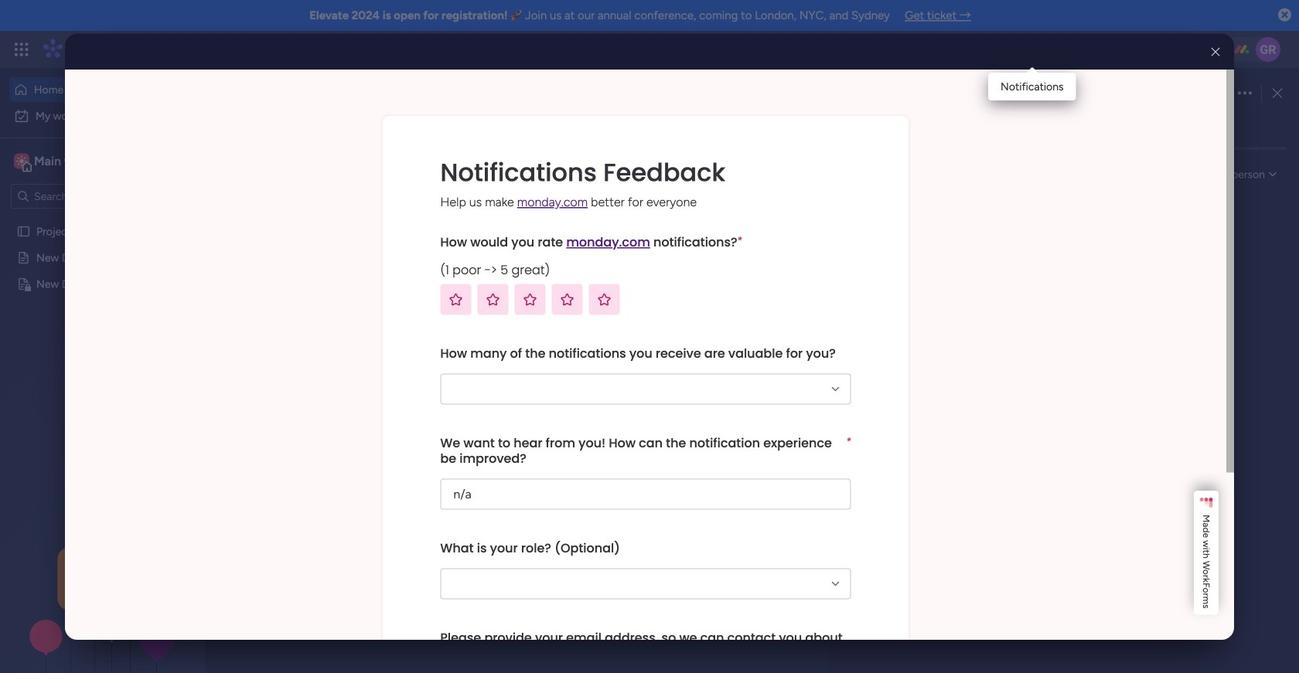 Task type: describe. For each thing, give the bounding box(es) containing it.
Search in workspace field
[[32, 187, 129, 205]]

Search all notifications search field
[[844, 162, 1162, 187]]

public board image
[[16, 224, 31, 239]]

public board image
[[16, 250, 31, 265]]

workspace image
[[651, 330, 688, 367]]

select product image
[[14, 42, 29, 57]]

v2 user feedback image
[[1064, 88, 1076, 106]]

1 vertical spatial option
[[9, 104, 188, 128]]



Task type: locate. For each thing, give the bounding box(es) containing it.
0 vertical spatial lottie animation element
[[614, 68, 1049, 127]]

component image
[[699, 353, 712, 367]]

0 horizontal spatial lottie animation element
[[0, 517, 197, 674]]

lottie animation image
[[614, 68, 1049, 127], [0, 517, 197, 674]]

1 vertical spatial lottie animation image
[[0, 517, 197, 674]]

2 vertical spatial option
[[0, 218, 197, 221]]

dialog
[[831, 68, 1299, 674]]

0 horizontal spatial lottie animation image
[[0, 517, 197, 674]]

greg robinson image
[[1256, 37, 1281, 62]]

0 vertical spatial lottie animation image
[[614, 68, 1049, 127]]

lottie animation element
[[614, 68, 1049, 127], [0, 517, 197, 674]]

private board image
[[16, 277, 31, 291]]

option
[[9, 77, 188, 102], [9, 104, 188, 128], [0, 218, 197, 221]]

list box
[[0, 215, 197, 506]]

component image
[[699, 436, 712, 450]]

help image
[[1199, 42, 1214, 57]]

views and tools element
[[788, 34, 1281, 65]]

None search field
[[844, 162, 1162, 187]]

1 horizontal spatial lottie animation image
[[614, 68, 1049, 127]]

1 horizontal spatial lottie animation element
[[614, 68, 1049, 127]]

0 vertical spatial option
[[9, 77, 188, 102]]

1 vertical spatial lottie animation element
[[0, 517, 197, 674]]

workspace image
[[651, 413, 688, 450]]

templates image image
[[1066, 148, 1270, 254]]



Task type: vqa. For each thing, say whether or not it's contained in the screenshot.
Lottie Animation IMAGE
yes



